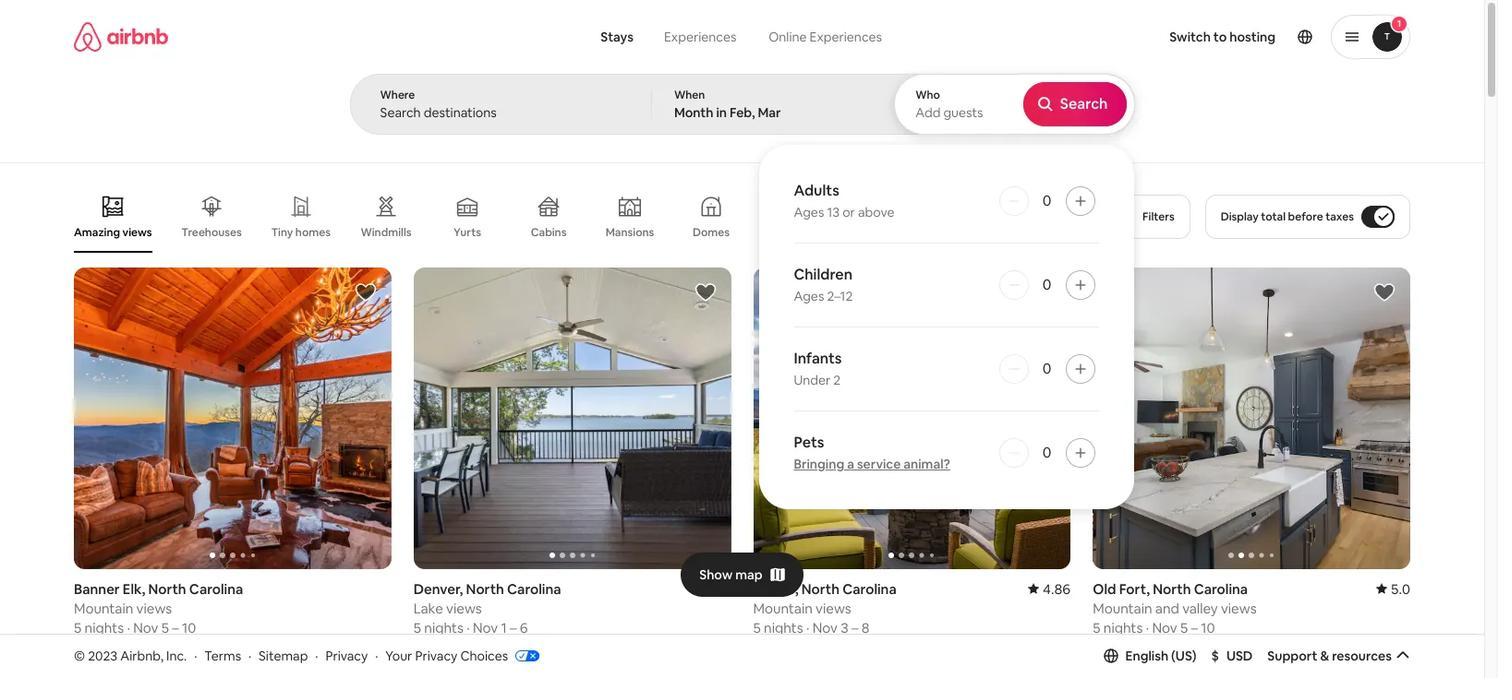 Task type: vqa. For each thing, say whether or not it's contained in the screenshot.
WONDERFUL OCEAN-FACING FRONTLINE APARTMENT. THE APARTMENT ENJOYS A UNIQUE VIEW OF THE SEA AND NAZARETH.
no



Task type: describe. For each thing, give the bounding box(es) containing it.
6
[[520, 619, 528, 637]]

0 for pets
[[1042, 443, 1051, 463]]

$6,125
[[74, 644, 114, 662]]

1 5 from the left
[[74, 619, 82, 637]]

Where field
[[380, 104, 621, 121]]

homes
[[295, 225, 331, 240]]

online experiences link
[[752, 18, 898, 55]]

old fort, north carolina mountain and valley views 5 nights · nov 5 – 10 $3,432 total before taxes
[[1093, 581, 1257, 662]]

&
[[1320, 648, 1329, 665]]

your privacy choices
[[385, 648, 508, 665]]

switch
[[1170, 29, 1211, 45]]

inc.
[[166, 648, 187, 665]]

©
[[74, 648, 85, 665]]

service
[[857, 456, 901, 473]]

before inside the denver, north carolina lake views 5 nights · nov 1 – 6 $3,703 total before taxes
[[492, 644, 535, 662]]

stays tab panel
[[350, 74, 1135, 510]]

switch to hosting
[[1170, 29, 1276, 45]]

sitemap link
[[259, 648, 308, 665]]

display
[[1221, 210, 1259, 224]]

· right inc.
[[194, 648, 197, 665]]

mansions
[[606, 225, 654, 240]]

north inside the denver, north carolina lake views 5 nights · nov 1 – 6 $3,703 total before taxes
[[466, 581, 504, 598]]

privacy link
[[325, 648, 368, 665]]

© 2023 airbnb, inc. ·
[[74, 648, 197, 665]]

hosting
[[1230, 29, 1276, 45]]

boone,
[[753, 581, 799, 598]]

windmills
[[361, 225, 412, 240]]

yurts
[[453, 225, 481, 240]]

lake
[[414, 600, 443, 617]]

show map button
[[681, 553, 803, 597]]

english
[[1125, 648, 1168, 665]]

nov inside "old fort, north carolina mountain and valley views 5 nights · nov 5 – 10 $3,432 total before taxes"
[[1152, 619, 1177, 637]]

children
[[794, 265, 853, 284]]

mar
[[758, 104, 781, 121]]

infants
[[794, 349, 842, 369]]

who
[[915, 88, 940, 103]]

stays button
[[586, 18, 648, 55]]

0 for children
[[1042, 275, 1051, 295]]

banner
[[74, 581, 120, 598]]

omg!
[[778, 225, 807, 240]]

carolina inside the denver, north carolina lake views 5 nights · nov 1 – 6 $3,703 total before taxes
[[507, 581, 561, 598]]

before inside "old fort, north carolina mountain and valley views 5 nights · nov 5 – 10 $3,432 total before taxes"
[[1172, 644, 1215, 662]]

pets
[[794, 433, 824, 453]]

total inside display total before taxes button
[[1261, 210, 1286, 224]]

online experiences
[[769, 29, 882, 45]]

· inside 'banner elk, north carolina mountain views 5 nights · nov 5 – 10 $6,125 total before taxes'
[[127, 619, 130, 637]]

adults ages 13 or above
[[794, 181, 895, 221]]

(us)
[[1171, 648, 1197, 665]]

ages for children
[[794, 288, 824, 305]]

usd
[[1226, 648, 1253, 665]]

total inside the denver, north carolina lake views 5 nights · nov 1 – 6 $3,703 total before taxes
[[459, 644, 489, 662]]

1 button
[[1331, 15, 1410, 59]]

or
[[842, 204, 855, 221]]

show
[[699, 567, 733, 583]]

animal?
[[904, 456, 950, 473]]

views inside the denver, north carolina lake views 5 nights · nov 1 – 6 $3,703 total before taxes
[[446, 600, 482, 617]]

taxes inside "old fort, north carolina mountain and valley views 5 nights · nov 5 – 10 $3,432 total before taxes"
[[1218, 644, 1252, 662]]

· left privacy 'link'
[[315, 648, 318, 665]]

· inside "old fort, north carolina mountain and valley views 5 nights · nov 5 – 10 $3,432 total before taxes"
[[1146, 619, 1149, 637]]

support & resources button
[[1268, 648, 1410, 665]]

children ages 2–12
[[794, 265, 853, 305]]

5.0 out of 5 average rating image for old fort, north carolina mountain and valley views 5 nights · nov 5 – 10 $3,432 total before taxes
[[1376, 581, 1410, 598]]

2 privacy from the left
[[415, 648, 458, 665]]

– inside the denver, north carolina lake views 5 nights · nov 1 – 6 $3,703 total before taxes
[[510, 619, 517, 637]]

feb,
[[730, 104, 755, 121]]

month
[[674, 104, 713, 121]]

10 inside "old fort, north carolina mountain and valley views 5 nights · nov 5 – 10 $3,432 total before taxes"
[[1201, 619, 1215, 637]]

north inside boone, north carolina mountain views 5 nights · nov 3 – 8
[[801, 581, 840, 598]]

nights inside boone, north carolina mountain views 5 nights · nov 3 – 8
[[764, 619, 803, 637]]

denver,
[[414, 581, 463, 598]]

display total before taxes button
[[1205, 195, 1410, 239]]

show map
[[699, 567, 763, 583]]

your
[[385, 648, 412, 665]]

– inside 'banner elk, north carolina mountain views 5 nights · nov 5 – 10 $6,125 total before taxes'
[[172, 619, 179, 637]]

resources
[[1332, 648, 1392, 665]]

carolina inside 'banner elk, north carolina mountain views 5 nights · nov 5 – 10 $6,125 total before taxes'
[[189, 581, 243, 598]]

2 experiences from the left
[[810, 29, 882, 45]]

domes
[[693, 225, 730, 240]]

terms · sitemap · privacy ·
[[204, 648, 378, 665]]

a
[[847, 456, 854, 473]]

north inside 'banner elk, north carolina mountain views 5 nights · nov 5 – 10 $6,125 total before taxes'
[[148, 581, 186, 598]]

in
[[716, 104, 727, 121]]

under
[[794, 372, 831, 389]]

group containing amazing views
[[74, 181, 1094, 253]]

· left your
[[375, 648, 378, 665]]

13
[[827, 204, 840, 221]]

taxes inside button
[[1326, 210, 1354, 224]]

$3,703
[[414, 644, 456, 662]]

6 5 from the left
[[1180, 619, 1188, 637]]

old
[[1093, 581, 1116, 598]]

english (us) button
[[1103, 648, 1197, 665]]

amazing
[[74, 225, 120, 240]]

boone, north carolina mountain views 5 nights · nov 3 – 8
[[753, 581, 897, 637]]

adults
[[794, 181, 839, 200]]

0 for adults
[[1042, 191, 1051, 211]]

2
[[833, 372, 841, 389]]

your privacy choices link
[[385, 648, 540, 666]]

group for banner elk, north carolina
[[74, 268, 391, 569]]

5.0 for old fort, north carolina mountain and valley views 5 nights · nov 5 – 10 $3,432 total before taxes
[[1391, 581, 1410, 598]]

2 5 from the left
[[161, 619, 169, 637]]

terms link
[[204, 648, 241, 665]]

group for old fort, north carolina
[[776, 268, 1411, 569]]

2–12
[[827, 288, 853, 305]]

$
[[1211, 648, 1219, 665]]

bringing a service animal? button
[[794, 456, 950, 473]]

3
[[841, 619, 849, 637]]

tiny homes
[[271, 225, 331, 240]]

carolina inside "old fort, north carolina mountain and valley views 5 nights · nov 5 – 10 $3,432 total before taxes"
[[1194, 581, 1248, 598]]



Task type: locate. For each thing, give the bounding box(es) containing it.
online
[[769, 29, 807, 45]]

nights down lake
[[424, 619, 464, 637]]

nov up choices at left bottom
[[473, 619, 498, 637]]

add to wishlist: boone, north carolina image
[[1034, 282, 1056, 304]]

add to wishlist: old fort, north carolina image
[[1373, 282, 1396, 304]]

· right terms 'link'
[[248, 648, 251, 665]]

elk,
[[123, 581, 145, 598]]

1 privacy from the left
[[325, 648, 368, 665]]

ages down adults
[[794, 204, 824, 221]]

2 5.0 from the left
[[1391, 581, 1410, 598]]

2 horizontal spatial mountain
[[1093, 600, 1152, 617]]

0 horizontal spatial 1
[[501, 619, 507, 637]]

1 north from the left
[[148, 581, 186, 598]]

– up inc.
[[172, 619, 179, 637]]

sitemap
[[259, 648, 308, 665]]

0 horizontal spatial mountain
[[74, 600, 133, 617]]

nights inside "old fort, north carolina mountain and valley views 5 nights · nov 5 – 10 $3,432 total before taxes"
[[1104, 619, 1143, 637]]

nov inside 'banner elk, north carolina mountain views 5 nights · nov 5 – 10 $6,125 total before taxes'
[[133, 619, 158, 637]]

5
[[74, 619, 82, 637], [161, 619, 169, 637], [414, 619, 421, 637], [753, 619, 761, 637], [1093, 619, 1100, 637], [1180, 619, 1188, 637]]

mountain down fort,
[[1093, 600, 1152, 617]]

10
[[182, 619, 196, 637], [1201, 619, 1215, 637]]

nights up the $6,125
[[85, 619, 124, 637]]

1
[[1397, 18, 1401, 30], [501, 619, 507, 637]]

1 5.0 out of 5 average rating image from the left
[[697, 581, 731, 598]]

carolina up the '8'
[[843, 581, 897, 598]]

nov inside boone, north carolina mountain views 5 nights · nov 3 – 8
[[812, 619, 838, 637]]

None search field
[[350, 0, 1135, 510]]

2 – from the left
[[510, 619, 517, 637]]

· left 3
[[806, 619, 809, 637]]

north up and
[[1153, 581, 1191, 598]]

taxes inside 'banner elk, north carolina mountain views 5 nights · nov 5 – 10 $6,125 total before taxes'
[[196, 644, 230, 662]]

1 vertical spatial ages
[[794, 288, 824, 305]]

· up english
[[1146, 619, 1149, 637]]

experiences
[[664, 29, 736, 45], [810, 29, 882, 45]]

total right the $6,125
[[117, 644, 147, 662]]

and
[[1155, 600, 1179, 617]]

· inside boone, north carolina mountain views 5 nights · nov 3 – 8
[[806, 619, 809, 637]]

3 – from the left
[[852, 619, 858, 637]]

4 carolina from the left
[[1194, 581, 1248, 598]]

total inside 'banner elk, north carolina mountain views 5 nights · nov 5 – 10 $6,125 total before taxes'
[[117, 644, 147, 662]]

1 carolina from the left
[[189, 581, 243, 598]]

choices
[[460, 648, 508, 665]]

treehouses
[[182, 225, 242, 240]]

0 horizontal spatial experiences
[[664, 29, 736, 45]]

10 inside 'banner elk, north carolina mountain views 5 nights · nov 5 – 10 $6,125 total before taxes'
[[182, 619, 196, 637]]

views right valley
[[1221, 600, 1257, 617]]

support
[[1268, 648, 1317, 665]]

north right denver, on the bottom
[[466, 581, 504, 598]]

1 horizontal spatial experiences
[[810, 29, 882, 45]]

north right elk,
[[148, 581, 186, 598]]

privacy
[[325, 648, 368, 665], [415, 648, 458, 665]]

amazing views
[[74, 225, 152, 240]]

infants under 2
[[794, 349, 842, 389]]

group
[[74, 181, 1094, 253], [74, 268, 391, 569], [414, 268, 731, 569], [753, 268, 1071, 569], [776, 268, 1411, 569]]

1 vertical spatial 1
[[501, 619, 507, 637]]

0
[[1042, 191, 1051, 211], [1042, 275, 1051, 295], [1042, 359, 1051, 379], [1042, 443, 1051, 463]]

carolina up terms
[[189, 581, 243, 598]]

1 5.0 from the left
[[711, 581, 731, 598]]

views up 3
[[816, 600, 851, 617]]

english (us)
[[1125, 648, 1197, 665]]

before
[[1288, 210, 1323, 224], [150, 644, 193, 662], [492, 644, 535, 662], [1172, 644, 1215, 662]]

2 nov from the left
[[473, 619, 498, 637]]

5.0 left map
[[711, 581, 731, 598]]

5.0 up resources in the right bottom of the page
[[1391, 581, 1410, 598]]

display total before taxes
[[1221, 210, 1354, 224]]

4 – from the left
[[1191, 619, 1198, 637]]

nights inside 'banner elk, north carolina mountain views 5 nights · nov 5 – 10 $6,125 total before taxes'
[[85, 619, 124, 637]]

views inside boone, north carolina mountain views 5 nights · nov 3 – 8
[[816, 600, 851, 617]]

taxes inside the denver, north carolina lake views 5 nights · nov 1 – 6 $3,703 total before taxes
[[538, 644, 572, 662]]

total inside "old fort, north carolina mountain and valley views 5 nights · nov 5 – 10 $3,432 total before taxes"
[[1139, 644, 1169, 662]]

mountain for old
[[1093, 600, 1152, 617]]

1 inside the denver, north carolina lake views 5 nights · nov 1 – 6 $3,703 total before taxes
[[501, 619, 507, 637]]

0 horizontal spatial 5.0 out of 5 average rating image
[[697, 581, 731, 598]]

5 down lake
[[414, 619, 421, 637]]

to
[[1214, 29, 1227, 45]]

above
[[858, 204, 895, 221]]

ages
[[794, 204, 824, 221], [794, 288, 824, 305]]

pets bringing a service animal?
[[794, 433, 950, 473]]

mountain inside boone, north carolina mountain views 5 nights · nov 3 – 8
[[753, 600, 813, 617]]

total right display
[[1261, 210, 1286, 224]]

8
[[862, 619, 870, 637]]

0 vertical spatial 1
[[1397, 18, 1401, 30]]

3 nov from the left
[[812, 619, 838, 637]]

· up © 2023 airbnb, inc. ·
[[127, 619, 130, 637]]

when
[[674, 88, 705, 103]]

when month in feb, mar
[[674, 88, 781, 121]]

nights
[[85, 619, 124, 637], [424, 619, 464, 637], [764, 619, 803, 637], [1104, 619, 1143, 637]]

mountain down banner
[[74, 600, 133, 617]]

– right 3
[[852, 619, 858, 637]]

– inside boone, north carolina mountain views 5 nights · nov 3 – 8
[[852, 619, 858, 637]]

denver, north carolina lake views 5 nights · nov 1 – 6 $3,703 total before taxes
[[414, 581, 572, 662]]

– inside "old fort, north carolina mountain and valley views 5 nights · nov 5 – 10 $3,432 total before taxes"
[[1191, 619, 1198, 637]]

before inside button
[[1288, 210, 1323, 224]]

2 5.0 out of 5 average rating image from the left
[[1376, 581, 1410, 598]]

0 horizontal spatial 5.0
[[711, 581, 731, 598]]

5 up inc.
[[161, 619, 169, 637]]

10 down valley
[[1201, 619, 1215, 637]]

1 mountain from the left
[[74, 600, 133, 617]]

views inside "old fort, north carolina mountain and valley views 5 nights · nov 5 – 10 $3,432 total before taxes"
[[1221, 600, 1257, 617]]

· up "your privacy choices" link at the left bottom
[[467, 619, 470, 637]]

nov down and
[[1152, 619, 1177, 637]]

views right amazing
[[122, 225, 152, 240]]

banner elk, north carolina mountain views 5 nights · nov 5 – 10 $6,125 total before taxes
[[74, 581, 243, 662]]

group for denver, north carolina
[[414, 268, 731, 569]]

carolina up valley
[[1194, 581, 1248, 598]]

nov inside the denver, north carolina lake views 5 nights · nov 1 – 6 $3,703 total before taxes
[[473, 619, 498, 637]]

1 horizontal spatial 5.0
[[1391, 581, 1410, 598]]

5.0 out of 5 average rating image up resources in the right bottom of the page
[[1376, 581, 1410, 598]]

$ usd
[[1211, 648, 1253, 665]]

– left 6
[[510, 619, 517, 637]]

beachfront
[[848, 225, 906, 240]]

5 up $3,432
[[1093, 619, 1100, 637]]

3 5 from the left
[[414, 619, 421, 637]]

filters button
[[1105, 195, 1190, 239]]

airbnb,
[[120, 648, 163, 665]]

ages inside adults ages 13 or above
[[794, 204, 824, 221]]

total left (us) on the bottom right of page
[[1139, 644, 1169, 662]]

4.86 out of 5 average rating image
[[1028, 581, 1071, 598]]

0 horizontal spatial 10
[[182, 619, 196, 637]]

1 10 from the left
[[182, 619, 196, 637]]

3 mountain from the left
[[1093, 600, 1152, 617]]

2 carolina from the left
[[507, 581, 561, 598]]

fort,
[[1119, 581, 1150, 598]]

privacy right your
[[415, 648, 458, 665]]

5 5 from the left
[[1093, 619, 1100, 637]]

2 nights from the left
[[424, 619, 464, 637]]

total right $3,703 on the bottom left of the page
[[459, 644, 489, 662]]

add
[[915, 104, 941, 121]]

5 up ©
[[74, 619, 82, 637]]

what can we help you find? tab list
[[586, 18, 752, 55]]

2 north from the left
[[466, 581, 504, 598]]

4 nov from the left
[[1152, 619, 1177, 637]]

0 vertical spatial ages
[[794, 204, 824, 221]]

views inside 'banner elk, north carolina mountain views 5 nights · nov 5 – 10 $6,125 total before taxes'
[[136, 600, 172, 617]]

cabins
[[531, 225, 567, 240]]

1 horizontal spatial 10
[[1201, 619, 1215, 637]]

mountain inside "old fort, north carolina mountain and valley views 5 nights · nov 5 – 10 $3,432 total before taxes"
[[1093, 600, 1152, 617]]

experiences inside button
[[664, 29, 736, 45]]

profile element
[[927, 0, 1410, 74]]

3 carolina from the left
[[843, 581, 897, 598]]

nov up airbnb,
[[133, 619, 158, 637]]

carolina up 6
[[507, 581, 561, 598]]

terms
[[204, 648, 241, 665]]

ages inside children ages 2–12
[[794, 288, 824, 305]]

4 north from the left
[[1153, 581, 1191, 598]]

1 horizontal spatial 5.0 out of 5 average rating image
[[1376, 581, 1410, 598]]

3 0 from the top
[[1042, 359, 1051, 379]]

1 horizontal spatial mountain
[[753, 600, 813, 617]]

north right boone,
[[801, 581, 840, 598]]

5.0 out of 5 average rating image
[[697, 581, 731, 598], [1376, 581, 1410, 598]]

carolina inside boone, north carolina mountain views 5 nights · nov 3 – 8
[[843, 581, 897, 598]]

mountain down boone,
[[753, 600, 813, 617]]

stays
[[601, 29, 634, 45]]

3 north from the left
[[801, 581, 840, 598]]

10 up inc.
[[182, 619, 196, 637]]

$3,432
[[1093, 644, 1136, 662]]

4 nights from the left
[[1104, 619, 1143, 637]]

trending
[[1043, 225, 1089, 240]]

who add guests
[[915, 88, 983, 121]]

privacy left your
[[325, 648, 368, 665]]

support & resources
[[1268, 648, 1392, 665]]

–
[[172, 619, 179, 637], [510, 619, 517, 637], [852, 619, 858, 637], [1191, 619, 1198, 637]]

1 0 from the top
[[1042, 191, 1051, 211]]

experiences button
[[648, 18, 752, 55]]

group for boone, north carolina
[[753, 268, 1071, 569]]

5 down boone,
[[753, 619, 761, 637]]

2 mountain from the left
[[753, 600, 813, 617]]

2 0 from the top
[[1042, 275, 1051, 295]]

5.0 out of 5 average rating image left map
[[697, 581, 731, 598]]

nights up $3,432
[[1104, 619, 1143, 637]]

nov
[[133, 619, 158, 637], [473, 619, 498, 637], [812, 619, 838, 637], [1152, 619, 1177, 637]]

2 ages from the top
[[794, 288, 824, 305]]

north inside "old fort, north carolina mountain and valley views 5 nights · nov 5 – 10 $3,432 total before taxes"
[[1153, 581, 1191, 598]]

tiny
[[271, 225, 293, 240]]

mountain for banner
[[74, 600, 133, 617]]

3 nights from the left
[[764, 619, 803, 637]]

nights down boone,
[[764, 619, 803, 637]]

0 horizontal spatial privacy
[[325, 648, 368, 665]]

nov left 3
[[812, 619, 838, 637]]

experiences right online
[[810, 29, 882, 45]]

ages down children at top
[[794, 288, 824, 305]]

1 – from the left
[[172, 619, 179, 637]]

mountain inside 'banner elk, north carolina mountain views 5 nights · nov 5 – 10 $6,125 total before taxes'
[[74, 600, 133, 617]]

4 0 from the top
[[1042, 443, 1051, 463]]

5 inside boone, north carolina mountain views 5 nights · nov 3 – 8
[[753, 619, 761, 637]]

switch to hosting link
[[1158, 18, 1287, 56]]

4 5 from the left
[[753, 619, 761, 637]]

guests
[[943, 104, 983, 121]]

views
[[122, 225, 152, 240], [136, 600, 172, 617], [446, 600, 482, 617], [816, 600, 851, 617], [1221, 600, 1257, 617]]

carolina
[[189, 581, 243, 598], [507, 581, 561, 598], [843, 581, 897, 598], [1194, 581, 1248, 598]]

where
[[380, 88, 415, 103]]

views down denver, on the bottom
[[446, 600, 482, 617]]

before inside 'banner elk, north carolina mountain views 5 nights · nov 5 – 10 $6,125 total before taxes'
[[150, 644, 193, 662]]

5.0 for denver, north carolina lake views 5 nights · nov 1 – 6 $3,703 total before taxes
[[711, 581, 731, 598]]

ages for adults
[[794, 204, 824, 221]]

1 experiences from the left
[[664, 29, 736, 45]]

add to wishlist: denver, north carolina image
[[694, 282, 716, 304]]

bringing
[[794, 456, 844, 473]]

5.0 out of 5 average rating image for denver, north carolina lake views 5 nights · nov 1 – 6 $3,703 total before taxes
[[697, 581, 731, 598]]

1 horizontal spatial 1
[[1397, 18, 1401, 30]]

1 nights from the left
[[85, 619, 124, 637]]

4.86
[[1043, 581, 1071, 598]]

1 inside dropdown button
[[1397, 18, 1401, 30]]

valley
[[1182, 600, 1218, 617]]

none search field containing adults
[[350, 0, 1135, 510]]

1 nov from the left
[[133, 619, 158, 637]]

· inside the denver, north carolina lake views 5 nights · nov 1 – 6 $3,703 total before taxes
[[467, 619, 470, 637]]

2 10 from the left
[[1201, 619, 1215, 637]]

5 inside the denver, north carolina lake views 5 nights · nov 1 – 6 $3,703 total before taxes
[[414, 619, 421, 637]]

map
[[735, 567, 763, 583]]

total
[[1261, 210, 1286, 224], [117, 644, 147, 662], [459, 644, 489, 662], [1139, 644, 1169, 662]]

5 down valley
[[1180, 619, 1188, 637]]

– down valley
[[1191, 619, 1198, 637]]

1 horizontal spatial privacy
[[415, 648, 458, 665]]

1 ages from the top
[[794, 204, 824, 221]]

·
[[127, 619, 130, 637], [467, 619, 470, 637], [806, 619, 809, 637], [1146, 619, 1149, 637], [194, 648, 197, 665], [248, 648, 251, 665], [315, 648, 318, 665], [375, 648, 378, 665]]

2023
[[88, 648, 117, 665]]

filters
[[1143, 210, 1175, 224]]

experiences up when on the top of page
[[664, 29, 736, 45]]

0 for infants
[[1042, 359, 1051, 379]]

nights inside the denver, north carolina lake views 5 nights · nov 1 – 6 $3,703 total before taxes
[[424, 619, 464, 637]]

views down elk,
[[136, 600, 172, 617]]

add to wishlist: banner elk, north carolina image
[[354, 282, 377, 304]]



